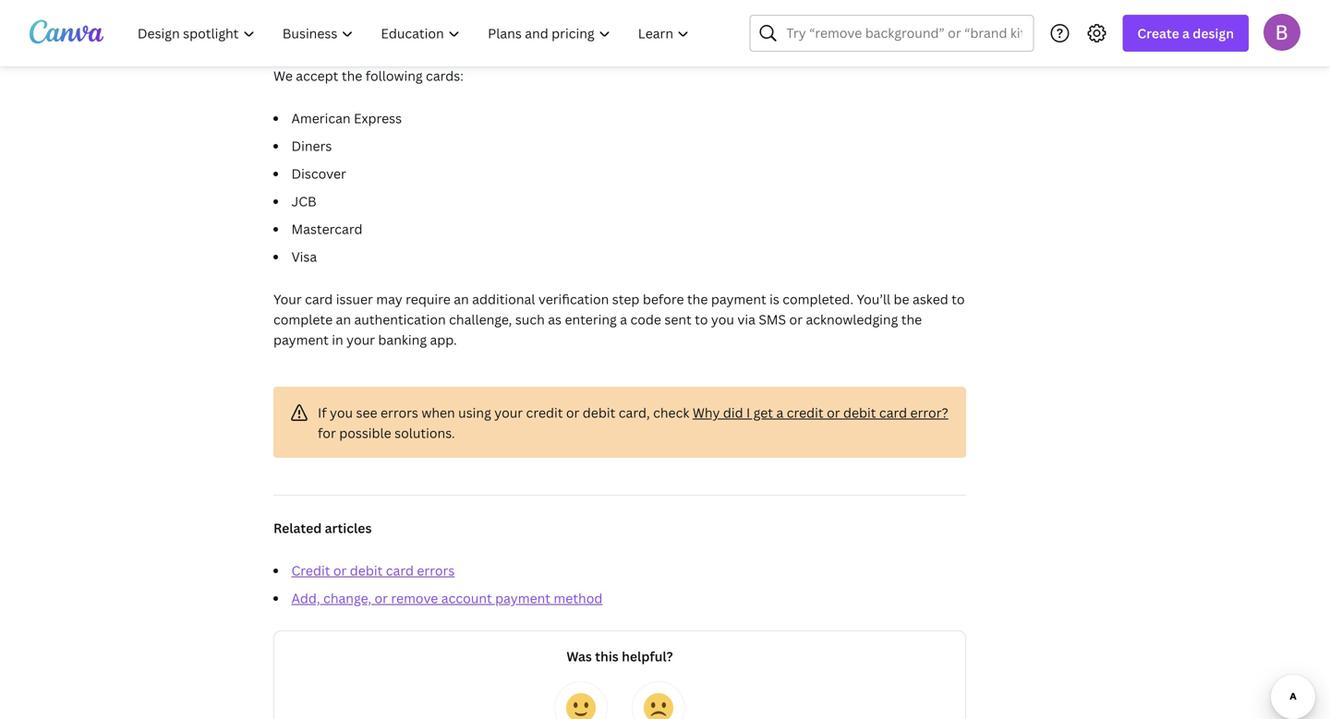 Task type: vqa. For each thing, say whether or not it's contained in the screenshot.
THOMAS
no



Task type: locate. For each thing, give the bounding box(es) containing it.
1 horizontal spatial debit
[[583, 404, 616, 422]]

2 horizontal spatial payment
[[711, 291, 767, 308]]

0 horizontal spatial your
[[347, 331, 375, 349]]

a left 'design' at right
[[1183, 24, 1190, 42]]

0 horizontal spatial credit
[[526, 404, 563, 422]]

card,
[[619, 404, 650, 422]]

1 horizontal spatial your
[[495, 404, 523, 422]]

you
[[712, 311, 735, 329], [330, 404, 353, 422]]

2 horizontal spatial the
[[902, 311, 923, 329]]

if you see errors when using your credit or debit card, check why did i get a credit or debit card error? for possible solutions.
[[318, 404, 949, 442]]

was
[[567, 648, 592, 666]]

credit right using
[[526, 404, 563, 422]]

payment
[[711, 291, 767, 308], [274, 331, 329, 349], [495, 590, 551, 608]]

a
[[1183, 24, 1190, 42], [620, 311, 628, 329], [777, 404, 784, 422]]

credit
[[526, 404, 563, 422], [787, 404, 824, 422]]

or inside the your card issuer may require an additional verification step before the payment is completed. you'll be asked to complete an authentication challenge, such as entering a code sent to you via sms or acknowledging the payment in your banking app.
[[790, 311, 803, 329]]

card up remove
[[386, 562, 414, 580]]

card left error?
[[880, 404, 908, 422]]

the
[[342, 67, 363, 85], [688, 291, 708, 308], [902, 311, 923, 329]]

0 vertical spatial your
[[347, 331, 375, 349]]

the down be
[[902, 311, 923, 329]]

1 horizontal spatial a
[[777, 404, 784, 422]]

or right the get
[[827, 404, 841, 422]]

american express
[[292, 110, 402, 127]]

errors
[[381, 404, 419, 422], [417, 562, 455, 580]]

credit or debit card errors link
[[292, 562, 455, 580]]

2 vertical spatial a
[[777, 404, 784, 422]]

1 vertical spatial payment
[[274, 331, 329, 349]]

0 vertical spatial to
[[952, 291, 965, 308]]

may
[[376, 291, 403, 308]]

via
[[738, 311, 756, 329]]

errors up solutions.
[[381, 404, 419, 422]]

an
[[454, 291, 469, 308], [336, 311, 351, 329]]

your right using
[[495, 404, 523, 422]]

a inside if you see errors when using your credit or debit card, check why did i get a credit or debit card error? for possible solutions.
[[777, 404, 784, 422]]

visa
[[292, 248, 317, 266]]

your right in
[[347, 331, 375, 349]]

0 vertical spatial card
[[305, 291, 333, 308]]

errors up add, change, or remove account payment method
[[417, 562, 455, 580]]

1 horizontal spatial card
[[386, 562, 414, 580]]

1 horizontal spatial the
[[688, 291, 708, 308]]

0 vertical spatial a
[[1183, 24, 1190, 42]]

to right 'sent'
[[695, 311, 708, 329]]

such
[[516, 311, 545, 329]]

if
[[318, 404, 327, 422]]

jcb
[[292, 193, 317, 210]]

accept
[[296, 67, 339, 85]]

1 horizontal spatial an
[[454, 291, 469, 308]]

1 vertical spatial card
[[880, 404, 908, 422]]

1 vertical spatial to
[[695, 311, 708, 329]]

card up "complete"
[[305, 291, 333, 308]]

or right sms
[[790, 311, 803, 329]]

1 vertical spatial your
[[495, 404, 523, 422]]

0 vertical spatial the
[[342, 67, 363, 85]]

complete
[[274, 311, 333, 329]]

2 horizontal spatial a
[[1183, 24, 1190, 42]]

as
[[548, 311, 562, 329]]

this
[[595, 648, 619, 666]]

0 horizontal spatial debit
[[350, 562, 383, 580]]

error?
[[911, 404, 949, 422]]

payment down "complete"
[[274, 331, 329, 349]]

2 vertical spatial card
[[386, 562, 414, 580]]

0 horizontal spatial card
[[305, 291, 333, 308]]

you left via
[[712, 311, 735, 329]]

an up in
[[336, 311, 351, 329]]

debit
[[583, 404, 616, 422], [844, 404, 877, 422], [350, 562, 383, 580]]

0 vertical spatial errors
[[381, 404, 419, 422]]

payment left method at bottom left
[[495, 590, 551, 608]]

0 horizontal spatial a
[[620, 311, 628, 329]]

using
[[459, 404, 492, 422]]

0 horizontal spatial payment
[[274, 331, 329, 349]]

1 vertical spatial the
[[688, 291, 708, 308]]

create a design button
[[1123, 15, 1249, 52]]

your
[[347, 331, 375, 349], [495, 404, 523, 422]]

your card issuer may require an additional verification step before the payment is completed. you'll be asked to complete an authentication challenge, such as entering a code sent to you via sms or acknowledging the payment in your banking app.
[[274, 291, 965, 349]]

1 horizontal spatial to
[[952, 291, 965, 308]]

the up 'sent'
[[688, 291, 708, 308]]

payment up via
[[711, 291, 767, 308]]

😔 image
[[644, 694, 674, 720]]

2 horizontal spatial card
[[880, 404, 908, 422]]

1 vertical spatial a
[[620, 311, 628, 329]]

1 horizontal spatial credit
[[787, 404, 824, 422]]

0 horizontal spatial you
[[330, 404, 353, 422]]

or
[[790, 311, 803, 329], [566, 404, 580, 422], [827, 404, 841, 422], [334, 562, 347, 580], [375, 590, 388, 608]]

0 vertical spatial an
[[454, 291, 469, 308]]

to right asked
[[952, 291, 965, 308]]

0 vertical spatial you
[[712, 311, 735, 329]]

a inside dropdown button
[[1183, 24, 1190, 42]]

remove
[[391, 590, 438, 608]]

an up challenge,
[[454, 291, 469, 308]]

or down credit or debit card errors
[[375, 590, 388, 608]]

1 horizontal spatial payment
[[495, 590, 551, 608]]

card inside if you see errors when using your credit or debit card, check why did i get a credit or debit card error? for possible solutions.
[[880, 404, 908, 422]]

is
[[770, 291, 780, 308]]

bob builder image
[[1264, 14, 1301, 51]]

express
[[354, 110, 402, 127]]

to
[[952, 291, 965, 308], [695, 311, 708, 329]]

add,
[[292, 590, 320, 608]]

0 vertical spatial payment
[[711, 291, 767, 308]]

articles
[[325, 520, 372, 537]]

before
[[643, 291, 684, 308]]

related articles
[[274, 520, 372, 537]]

was this helpful?
[[567, 648, 673, 666]]

credit or debit card errors
[[292, 562, 455, 580]]

a down the step
[[620, 311, 628, 329]]

the right accept
[[342, 67, 363, 85]]

for
[[318, 425, 336, 442]]

helpful?
[[622, 648, 673, 666]]

debit left error?
[[844, 404, 877, 422]]

challenge,
[[449, 311, 512, 329]]

additional
[[472, 291, 535, 308]]

you inside the your card issuer may require an additional verification step before the payment is completed. you'll be asked to complete an authentication challenge, such as entering a code sent to you via sms or acknowledging the payment in your banking app.
[[712, 311, 735, 329]]

related
[[274, 520, 322, 537]]

check
[[653, 404, 690, 422]]

card
[[305, 291, 333, 308], [880, 404, 908, 422], [386, 562, 414, 580]]

debit up change,
[[350, 562, 383, 580]]

0 horizontal spatial the
[[342, 67, 363, 85]]

you right if
[[330, 404, 353, 422]]

0 horizontal spatial an
[[336, 311, 351, 329]]

sent
[[665, 311, 692, 329]]

debit left card,
[[583, 404, 616, 422]]

1 horizontal spatial you
[[712, 311, 735, 329]]

1 vertical spatial you
[[330, 404, 353, 422]]

credit right the get
[[787, 404, 824, 422]]

authentication
[[354, 311, 446, 329]]

did
[[723, 404, 744, 422]]

a right the get
[[777, 404, 784, 422]]



Task type: describe. For each thing, give the bounding box(es) containing it.
a inside the your card issuer may require an additional verification step before the payment is completed. you'll be asked to complete an authentication challenge, such as entering a code sent to you via sms or acknowledging the payment in your banking app.
[[620, 311, 628, 329]]

sms
[[759, 311, 787, 329]]

we
[[274, 67, 293, 85]]

following
[[366, 67, 423, 85]]

solutions.
[[395, 425, 455, 442]]

mastercard
[[292, 220, 363, 238]]

you'll
[[857, 291, 891, 308]]

possible
[[339, 425, 392, 442]]

app.
[[430, 331, 457, 349]]

card inside the your card issuer may require an additional verification step before the payment is completed. you'll be asked to complete an authentication challenge, such as entering a code sent to you via sms or acknowledging the payment in your banking app.
[[305, 291, 333, 308]]

create a design
[[1138, 24, 1235, 42]]

1 vertical spatial errors
[[417, 562, 455, 580]]

or up change,
[[334, 562, 347, 580]]

2 credit from the left
[[787, 404, 824, 422]]

2 vertical spatial payment
[[495, 590, 551, 608]]

american
[[292, 110, 351, 127]]

create
[[1138, 24, 1180, 42]]

diners
[[292, 137, 332, 155]]

issuer
[[336, 291, 373, 308]]

completed.
[[783, 291, 854, 308]]

in
[[332, 331, 344, 349]]

2 vertical spatial the
[[902, 311, 923, 329]]

account
[[442, 590, 492, 608]]

🙂 image
[[567, 694, 596, 720]]

verification
[[539, 291, 609, 308]]

step
[[613, 291, 640, 308]]

method
[[554, 590, 603, 608]]

your inside the your card issuer may require an additional verification step before the payment is completed. you'll be asked to complete an authentication challenge, such as entering a code sent to you via sms or acknowledging the payment in your banking app.
[[347, 331, 375, 349]]

add, change, or remove account payment method link
[[292, 590, 603, 608]]

or left card,
[[566, 404, 580, 422]]

1 vertical spatial an
[[336, 311, 351, 329]]

asked
[[913, 291, 949, 308]]

1 credit from the left
[[526, 404, 563, 422]]

add, change, or remove account payment method
[[292, 590, 603, 608]]

your
[[274, 291, 302, 308]]

we accept the following cards:
[[274, 67, 464, 85]]

2 horizontal spatial debit
[[844, 404, 877, 422]]

change,
[[323, 590, 372, 608]]

banking
[[378, 331, 427, 349]]

see
[[356, 404, 378, 422]]

code
[[631, 311, 662, 329]]

i
[[747, 404, 751, 422]]

top level navigation element
[[126, 15, 706, 52]]

entering
[[565, 311, 617, 329]]

cards:
[[426, 67, 464, 85]]

0 horizontal spatial to
[[695, 311, 708, 329]]

you inside if you see errors when using your credit or debit card, check why did i get a credit or debit card error? for possible solutions.
[[330, 404, 353, 422]]

your inside if you see errors when using your credit or debit card, check why did i get a credit or debit card error? for possible solutions.
[[495, 404, 523, 422]]

discover
[[292, 165, 346, 183]]

Try "remove background" or "brand kit" search field
[[787, 16, 1022, 51]]

why
[[693, 404, 720, 422]]

credit
[[292, 562, 330, 580]]

require
[[406, 291, 451, 308]]

errors inside if you see errors when using your credit or debit card, check why did i get a credit or debit card error? for possible solutions.
[[381, 404, 419, 422]]

design
[[1193, 24, 1235, 42]]

be
[[894, 291, 910, 308]]

acknowledging
[[806, 311, 899, 329]]

why did i get a credit or debit card error? link
[[693, 404, 949, 422]]

get
[[754, 404, 774, 422]]

when
[[422, 404, 455, 422]]



